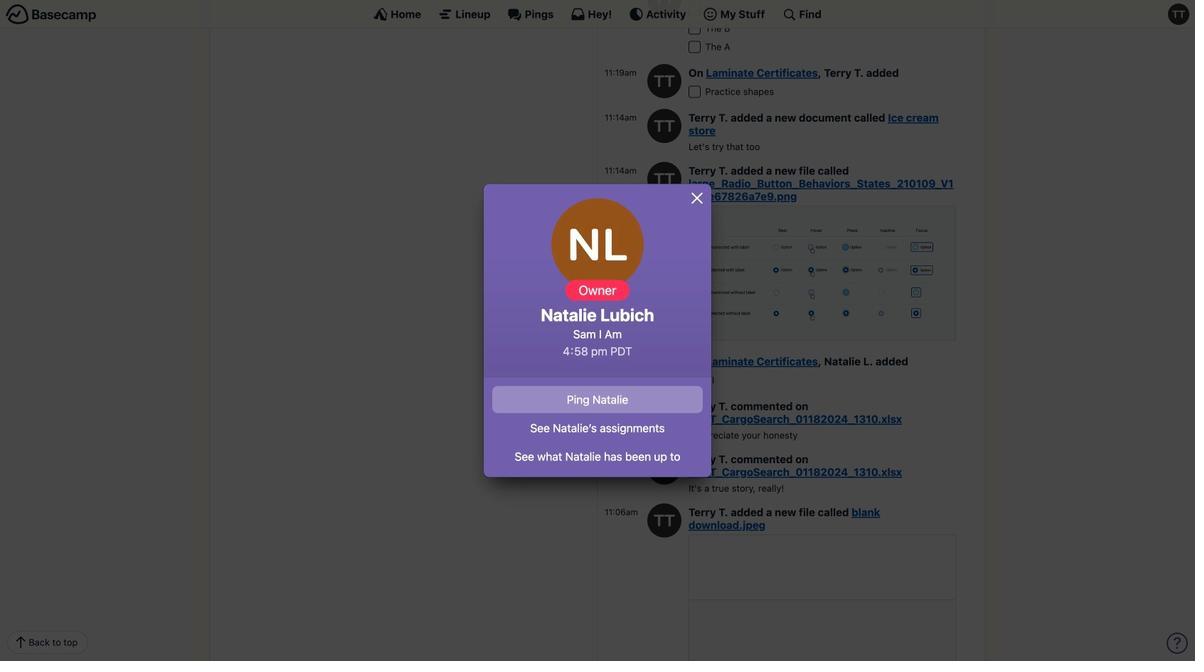 Task type: describe. For each thing, give the bounding box(es) containing it.
2 terry turtle image from the top
[[648, 162, 682, 196]]

terry turtle image for '11:19am' element
[[648, 64, 682, 98]]

11:14am element for second terry turtle icon from the bottom of the page
[[605, 166, 637, 176]]

switch accounts image
[[6, 4, 97, 26]]

11:14am element for third terry turtle icon from the bottom of the page
[[605, 113, 637, 123]]

terry turtle image for 11:08am element
[[648, 450, 682, 485]]

11:12am element
[[605, 356, 637, 366]]

1 terry turtle image from the top
[[648, 109, 682, 143]]



Task type: locate. For each thing, give the bounding box(es) containing it.
keyboard shortcut: ⌘ + / image
[[782, 7, 797, 21]]

0 vertical spatial 11:14am element
[[605, 113, 637, 123]]

0 vertical spatial terry turtle image
[[648, 109, 682, 143]]

main element
[[0, 0, 1196, 28]]

terry turtle image
[[648, 109, 682, 143], [648, 162, 682, 196], [648, 504, 682, 538]]

1 vertical spatial terry turtle image
[[648, 162, 682, 196]]

11:14am element
[[605, 113, 637, 123], [605, 166, 637, 176]]

11:19am element
[[605, 68, 637, 78]]

11:06am element
[[605, 507, 638, 517]]

terry turtle image for 11:09am element
[[648, 397, 682, 432]]

natalie lubich image
[[552, 198, 644, 291], [552, 198, 644, 291]]

natalie lubich image
[[648, 353, 682, 387]]

11:08am element
[[605, 454, 638, 464]]

11:09am element
[[605, 401, 638, 411]]

1 11:14am element from the top
[[605, 113, 637, 123]]

2 vertical spatial terry turtle image
[[648, 504, 682, 538]]

terry turtle image
[[1169, 4, 1190, 25], [648, 64, 682, 98], [648, 397, 682, 432], [648, 450, 682, 485]]

3 terry turtle image from the top
[[648, 504, 682, 538]]

1 vertical spatial 11:14am element
[[605, 166, 637, 176]]

2 11:14am element from the top
[[605, 166, 637, 176]]



Task type: vqa. For each thing, say whether or not it's contained in the screenshot.
'access'
no



